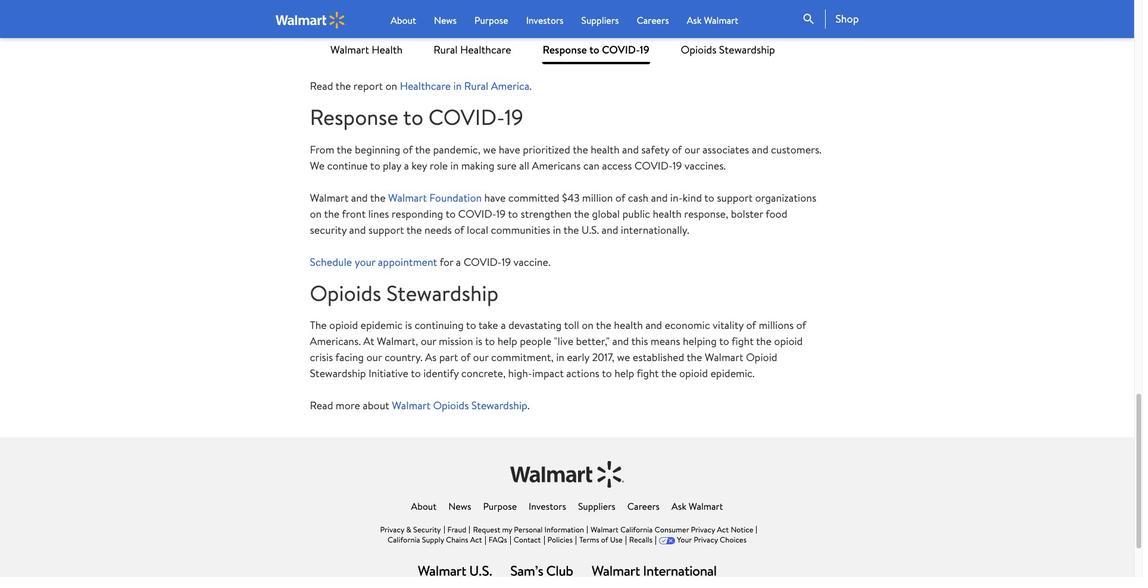 Task type: locate. For each thing, give the bounding box(es) containing it.
2 horizontal spatial logs image
[[592, 566, 716, 576]]

request my personal information
[[473, 525, 584, 536]]

1 read from the top
[[310, 79, 333, 94]]

0 horizontal spatial logs image
[[418, 566, 492, 576]]

1 horizontal spatial support
[[717, 190, 753, 205]]

19 left vaccine. on the top left of the page
[[502, 255, 511, 270]]

ask
[[687, 14, 702, 27], [672, 500, 687, 514]]

read more about walmart opioids stewardship .
[[310, 399, 530, 413]]

covid- inside have committed $43 million of cash and in-kind to support organizations on the front lines responding to covid-19 to strengthen the global public health response, bolster food security and support the needs of local communities in the u.s. and internationally.
[[458, 206, 496, 221]]

of right the "vitality"
[[746, 318, 756, 333]]

0 horizontal spatial america
[[491, 79, 530, 94]]

0 horizontal spatial more
[[336, 399, 360, 413]]

opioids down first
[[681, 42, 717, 57]]

ask walmart link up walmart california consumer privacy act notice link on the right bottom
[[672, 500, 723, 514]]

response to covid-19 down the suppliers popup button
[[543, 42, 649, 57]]

19 up communities
[[496, 206, 506, 221]]

walmart foundation link
[[388, 190, 484, 205]]

opioids down schedule on the left
[[310, 279, 381, 308]]

non-
[[353, 47, 375, 61]]

1 vertical spatial fight
[[637, 366, 659, 381]]

2 vertical spatial opioid
[[679, 366, 708, 381]]

2 horizontal spatial a
[[501, 318, 506, 333]]

2 vertical spatial is
[[476, 334, 483, 349]]

covid- down safety
[[635, 158, 673, 173]]

perspectives,
[[542, 14, 603, 29]]

committed
[[508, 190, 560, 205]]

in down search
[[802, 30, 811, 45]]

walmart inside the opioid epidemic is continuing to take a devastating toll on the health and economic vitality of millions of americans. at walmart, our mission is to help people "live better," and this means helping to fight the opioid crisis facing our country. as part of our commitment, in early 2017, we established the walmart opioid stewardship initiative to identify concrete, high-impact actions to help fight the opioid epidemic.
[[705, 350, 744, 365]]

delivery
[[477, 30, 514, 45]]

covid- inside from the beginning of the pandemic, we have prioritized the health and safety of our associates and customers. we continue to play a key role in making sure all americans can access covid-19 vaccines.
[[635, 158, 673, 173]]

support up bolster
[[717, 190, 753, 205]]

0 vertical spatial opioids
[[681, 42, 717, 57]]

lines inside walmart and medscape released the healthcare professionals' perspectives on healthcare in rural america report. with more than 10,000 hcps sharing their perspectives, the survey is the first and largest study to assess barriers and solutions to care delivery from the perspective of those on the front lines of healthcare in rural and non-rural communities.
[[715, 30, 736, 45]]

read the report on healthcare in rural america .
[[310, 79, 532, 94]]

and up "access"
[[622, 142, 639, 157]]

food
[[766, 206, 788, 221]]

the left first
[[665, 14, 680, 29]]

0 vertical spatial purpose
[[475, 14, 508, 27]]

0 horizontal spatial a
[[404, 158, 409, 173]]

walmart inside ask walmart link
[[704, 14, 738, 27]]

logs image down chains
[[418, 566, 492, 576]]

schedule
[[310, 255, 352, 270]]

communities.
[[399, 47, 461, 61]]

policies
[[548, 535, 573, 546]]

suppliers up the 'perspective' on the top of the page
[[582, 14, 619, 27]]

walmart inside walmart and medscape released the healthcare professionals' perspectives on healthcare in rural america report. with more than 10,000 hcps sharing their perspectives, the survey is the first and largest study to assess barriers and solutions to care delivery from the perspective of those on the front lines of healthcare in rural and non-rural communities.
[[310, 0, 349, 13]]

support down 'walmart and the walmart foundation'
[[369, 223, 404, 237]]

identify
[[424, 366, 459, 381]]

news up fraud in the left of the page
[[449, 500, 471, 514]]

the up u.s.
[[574, 206, 590, 221]]

to down beginning
[[370, 158, 380, 173]]

0 vertical spatial more
[[368, 14, 393, 29]]

1 horizontal spatial fight
[[732, 334, 754, 349]]

response inside "response to covid-19" link
[[543, 42, 587, 57]]

have
[[499, 142, 520, 157], [484, 190, 506, 205]]

0 vertical spatial america
[[765, 0, 804, 13]]

0 horizontal spatial opioids stewardship
[[310, 279, 499, 308]]

1 vertical spatial response
[[310, 102, 399, 132]]

rural inside walmart and medscape released the healthcare professionals' perspectives on healthcare in rural america report. with more than 10,000 hcps sharing their perspectives, the survey is the first and largest study to assess barriers and solutions to care delivery from the perspective of those on the front lines of healthcare in rural and non-rural communities.
[[738, 0, 762, 13]]

millions
[[759, 318, 794, 333]]

0 vertical spatial fight
[[732, 334, 754, 349]]

healthcare down purpose popup button
[[460, 42, 511, 57]]

2 horizontal spatial opioid
[[774, 334, 803, 349]]

fight
[[732, 334, 754, 349], [637, 366, 659, 381]]

0 horizontal spatial front
[[342, 206, 366, 221]]

california left the "consumer"
[[620, 525, 653, 536]]

our up vaccines. on the top
[[685, 142, 700, 157]]

1 horizontal spatial lines
[[715, 30, 736, 45]]

for
[[440, 255, 454, 270]]

2 read from the top
[[310, 399, 333, 413]]

purpose up my
[[483, 500, 517, 514]]

first
[[683, 14, 702, 29]]

in inside from the beginning of the pandemic, we have prioritized the health and safety of our associates and customers. we continue to play a key role in making sure all americans can access covid-19 vaccines.
[[451, 158, 459, 173]]

1 horizontal spatial we
[[617, 350, 630, 365]]

purpose
[[475, 14, 508, 27], [483, 500, 517, 514]]

ask walmart link up opioids stewardship link
[[687, 13, 738, 27]]

on inside the opioid epidemic is continuing to take a devastating toll on the health and economic vitality of millions of americans. at walmart, our mission is to help people "live better," and this means helping to fight the opioid crisis facing our country. as part of our commitment, in early 2017, we established the walmart opioid stewardship initiative to identify concrete, high-impact actions to help fight the opioid epidemic.
[[582, 318, 594, 333]]

suppliers up 'terms of use' link
[[578, 500, 616, 514]]

internationally.
[[621, 223, 690, 237]]

1 vertical spatial help
[[615, 366, 634, 381]]

walmart up 'report.' on the top left
[[310, 0, 349, 13]]

walmart up responding
[[388, 190, 427, 205]]

high-
[[508, 366, 532, 381]]

0 horizontal spatial rural
[[310, 47, 331, 61]]

2 vertical spatial health
[[614, 318, 643, 333]]

0 vertical spatial opioid
[[329, 318, 358, 333]]

to
[[785, 14, 795, 29], [442, 30, 452, 45], [589, 42, 599, 57], [403, 102, 423, 132], [370, 158, 380, 173], [704, 190, 715, 205], [446, 206, 456, 221], [508, 206, 518, 221], [466, 318, 476, 333], [485, 334, 495, 349], [719, 334, 729, 349], [411, 366, 421, 381], [602, 366, 612, 381]]

play
[[383, 158, 401, 173]]

2 vertical spatial a
[[501, 318, 506, 333]]

2 horizontal spatial is
[[655, 14, 662, 29]]

global
[[592, 206, 620, 221]]

on up the security
[[310, 206, 322, 221]]

health
[[591, 142, 620, 157], [653, 206, 682, 221], [614, 318, 643, 333]]

0 vertical spatial health
[[591, 142, 620, 157]]

careers
[[637, 14, 669, 27], [628, 500, 660, 514]]

2 horizontal spatial rural
[[738, 0, 762, 13]]

lines inside have committed $43 million of cash and in-kind to support organizations on the front lines responding to covid-19 to strengthen the global public health response, bolster food security and support the needs of local communities in the u.s. and internationally.
[[368, 206, 389, 221]]

personal
[[514, 525, 543, 536]]

million
[[582, 190, 613, 205]]

in right role
[[451, 158, 459, 173]]

fight down the "vitality"
[[732, 334, 754, 349]]

0 vertical spatial ask
[[687, 14, 702, 27]]

schedule your appointment link
[[310, 255, 437, 270]]

walmart up the security
[[310, 190, 349, 205]]

0 vertical spatial have
[[499, 142, 520, 157]]

0 horizontal spatial fight
[[637, 366, 659, 381]]

support
[[717, 190, 753, 205], [369, 223, 404, 237]]

bolster
[[731, 206, 763, 221]]

rural down barriers
[[375, 47, 396, 61]]

1 horizontal spatial california
[[620, 525, 653, 536]]

a inside from the beginning of the pandemic, we have prioritized the health and safety of our associates and customers. we continue to play a key role in making sure all americans can access covid-19 vaccines.
[[404, 158, 409, 173]]

1 horizontal spatial logs image
[[511, 566, 573, 576]]

1 horizontal spatial ask
[[687, 14, 702, 27]]

and down the global
[[602, 223, 618, 237]]

health down 'in-'
[[653, 206, 682, 221]]

0 vertical spatial response
[[543, 42, 587, 57]]

investors
[[526, 14, 564, 27], [529, 500, 566, 514]]

lines
[[715, 30, 736, 45], [368, 206, 389, 221]]

health inside from the beginning of the pandemic, we have prioritized the health and safety of our associates and customers. we continue to play a key role in making sure all americans can access covid-19 vaccines.
[[591, 142, 620, 157]]

19 left vaccines. on the top
[[673, 158, 682, 173]]

1 horizontal spatial front
[[689, 30, 712, 45]]

careers up recalls
[[628, 500, 660, 514]]

0 vertical spatial .
[[530, 79, 532, 94]]

0 vertical spatial ask walmart
[[687, 14, 738, 27]]

a right for
[[456, 255, 461, 270]]

rural down "assess"
[[310, 47, 331, 61]]

1 vertical spatial read
[[310, 399, 333, 413]]

privacy right the "consumer"
[[691, 525, 715, 536]]

is inside walmart and medscape released the healthcare professionals' perspectives on healthcare in rural america report. with more than 10,000 hcps sharing their perspectives, the survey is the first and largest study to assess barriers and solutions to care delivery from the perspective of those on the front lines of healthcare in rural and non-rural communities.
[[655, 14, 662, 29]]

0 horizontal spatial lines
[[368, 206, 389, 221]]

2 vertical spatial opioids
[[433, 399, 469, 413]]

1 horizontal spatial rural
[[375, 47, 396, 61]]

1 horizontal spatial opioid
[[679, 366, 708, 381]]

healthcare
[[751, 30, 800, 45]]

read for read more about
[[310, 399, 333, 413]]

0 horizontal spatial help
[[498, 334, 517, 349]]

strengthen
[[521, 206, 572, 221]]

0 horizontal spatial we
[[483, 142, 496, 157]]

walmart california consumer privacy act notice california supply chains act
[[388, 525, 754, 546]]

1 vertical spatial investors
[[529, 500, 566, 514]]

continue
[[327, 158, 368, 173]]

1 vertical spatial have
[[484, 190, 506, 205]]

19
[[640, 42, 649, 57], [505, 102, 523, 132], [673, 158, 682, 173], [496, 206, 506, 221], [502, 255, 511, 270]]

to down foundation
[[446, 206, 456, 221]]

and down 'continue' at the top left of page
[[351, 190, 368, 205]]

walmart inside walmart california consumer privacy act notice california supply chains act
[[591, 525, 619, 536]]

schedule your appointment for a covid-19 vaccine.
[[310, 255, 551, 270]]

logs image
[[418, 566, 492, 576], [511, 566, 573, 576], [592, 566, 716, 576]]

your privacy choices link
[[677, 535, 747, 546]]

covid- down "survey"
[[602, 42, 640, 57]]

0 vertical spatial ask walmart link
[[687, 13, 738, 27]]

0 vertical spatial news
[[434, 14, 457, 27]]

0 vertical spatial response to covid-19
[[543, 42, 649, 57]]

we
[[310, 158, 325, 173]]

0 horizontal spatial response to covid-19
[[310, 102, 523, 132]]

america up study
[[765, 0, 804, 13]]

1 vertical spatial careers
[[628, 500, 660, 514]]

help down the 2017,
[[615, 366, 634, 381]]

the up can
[[573, 142, 588, 157]]

front up the security
[[342, 206, 366, 221]]

of left the cash
[[616, 190, 626, 205]]

walmart logo dark image
[[510, 462, 624, 488]]

health
[[372, 42, 403, 57]]

the up opioid
[[756, 334, 772, 349]]

help
[[498, 334, 517, 349], [615, 366, 634, 381]]

devastating
[[509, 318, 562, 333]]

1 rural from the left
[[310, 47, 331, 61]]

those
[[628, 30, 654, 45]]

is down take
[[476, 334, 483, 349]]

1 horizontal spatial more
[[368, 14, 393, 29]]

to left care
[[442, 30, 452, 45]]

notice
[[731, 525, 754, 536]]

covid- up "local"
[[458, 206, 496, 221]]

health up "access"
[[591, 142, 620, 157]]

organizations
[[755, 190, 817, 205]]

our
[[685, 142, 700, 157], [421, 334, 436, 349], [367, 350, 382, 365], [473, 350, 489, 365]]

we right the 2017,
[[617, 350, 630, 365]]

0 horizontal spatial opioids
[[310, 279, 381, 308]]

rural
[[310, 47, 331, 61], [375, 47, 396, 61]]

1 vertical spatial news
[[449, 500, 471, 514]]

we inside from the beginning of the pandemic, we have prioritized the health and safety of our associates and customers. we continue to play a key role in making sure all americans can access covid-19 vaccines.
[[483, 142, 496, 157]]

opioids stewardship down largest at the top right of the page
[[681, 42, 775, 57]]

0 vertical spatial is
[[655, 14, 662, 29]]

response to covid-19
[[543, 42, 649, 57], [310, 102, 523, 132]]

to up response, at the top right
[[704, 190, 715, 205]]

1 vertical spatial ask walmart link
[[672, 500, 723, 514]]

opioid down helping
[[679, 366, 708, 381]]

perspective
[[559, 30, 613, 45]]

0 horizontal spatial is
[[405, 318, 412, 333]]

1 vertical spatial front
[[342, 206, 366, 221]]

faqs
[[489, 535, 507, 546]]

1 vertical spatial ask walmart
[[672, 500, 723, 514]]

act right chains
[[470, 535, 482, 546]]

19 inside from the beginning of the pandemic, we have prioritized the health and safety of our associates and customers. we continue to play a key role in making sure all americans can access covid-19 vaccines.
[[673, 158, 682, 173]]

0 vertical spatial about
[[391, 14, 416, 27]]

1 vertical spatial suppliers
[[578, 500, 616, 514]]

0 vertical spatial investors
[[526, 14, 564, 27]]

the down investors popup button
[[541, 30, 557, 45]]

local
[[467, 223, 488, 237]]

from
[[310, 142, 334, 157]]

perspectives
[[598, 0, 657, 13]]

0 vertical spatial front
[[689, 30, 712, 45]]

walmart up epidemic.
[[705, 350, 744, 365]]

0 vertical spatial we
[[483, 142, 496, 157]]

1 horizontal spatial a
[[456, 255, 461, 270]]

1 vertical spatial ask
[[672, 500, 687, 514]]

crisis
[[310, 350, 333, 365]]

1 vertical spatial health
[[653, 206, 682, 221]]

ask walmart up opioids stewardship link
[[687, 14, 738, 27]]

response to covid-19 down read the report on healthcare in rural america .
[[310, 102, 523, 132]]

0 vertical spatial read
[[310, 79, 333, 94]]

we up making
[[483, 142, 496, 157]]

careers link up recalls
[[628, 500, 660, 514]]

ask walmart
[[687, 14, 738, 27], [672, 500, 723, 514]]

1 vertical spatial we
[[617, 350, 630, 365]]

1 vertical spatial purpose
[[483, 500, 517, 514]]

a
[[404, 158, 409, 173], [456, 255, 461, 270], [501, 318, 506, 333]]

front down first
[[689, 30, 712, 45]]

consumer
[[655, 525, 689, 536]]

1 horizontal spatial america
[[765, 0, 804, 13]]

response down perspectives,
[[543, 42, 587, 57]]

to left take
[[466, 318, 476, 333]]

access
[[602, 158, 632, 173]]

actions
[[567, 366, 600, 381]]

hcps
[[452, 14, 479, 29]]

opioid up the americans.
[[329, 318, 358, 333]]

have inside have committed $43 million of cash and in-kind to support organizations on the front lines responding to covid-19 to strengthen the global public health response, bolster food security and support the needs of local communities in the u.s. and internationally.
[[484, 190, 506, 205]]

health up this
[[614, 318, 643, 333]]

healthcare in rural america link
[[400, 79, 530, 94]]

about
[[363, 399, 389, 413]]

supply
[[422, 535, 444, 546]]

&
[[406, 525, 411, 536]]

more down medscape
[[368, 14, 393, 29]]

purpose up delivery
[[475, 14, 508, 27]]

news link
[[449, 500, 471, 514]]

3 logs image from the left
[[592, 566, 716, 576]]

california
[[620, 525, 653, 536], [388, 535, 420, 546]]

0 vertical spatial careers
[[637, 14, 669, 27]]

contact link
[[514, 535, 541, 546]]

1 vertical spatial opioids stewardship
[[310, 279, 499, 308]]

on
[[659, 0, 671, 13], [657, 30, 668, 45], [386, 79, 397, 94], [310, 206, 322, 221], [582, 318, 594, 333]]

1 vertical spatial careers link
[[628, 500, 660, 514]]

news for news link
[[449, 500, 471, 514]]

study
[[757, 14, 783, 29]]

our up the as
[[421, 334, 436, 349]]

front inside have committed $43 million of cash and in-kind to support organizations on the front lines responding to covid-19 to strengthen the global public health response, bolster food security and support the needs of local communities in the u.s. and internationally.
[[342, 206, 366, 221]]

ask for shop
[[687, 14, 702, 27]]

1 horizontal spatial response
[[543, 42, 587, 57]]

with
[[344, 14, 366, 29]]

0 vertical spatial suppliers
[[582, 14, 619, 27]]

. down from
[[530, 79, 532, 94]]

read
[[310, 79, 333, 94], [310, 399, 333, 413]]

0 vertical spatial lines
[[715, 30, 736, 45]]

america
[[765, 0, 804, 13], [491, 79, 530, 94]]

walmart up your privacy choices
[[689, 500, 723, 514]]

at
[[363, 334, 374, 349]]

. down high-
[[528, 399, 530, 413]]

shop
[[836, 11, 859, 26]]



Task type: vqa. For each thing, say whether or not it's contained in the screenshot.
concrete,
yes



Task type: describe. For each thing, give the bounding box(es) containing it.
foundation
[[429, 190, 482, 205]]

0 horizontal spatial act
[[470, 535, 482, 546]]

report.
[[310, 14, 341, 29]]

public
[[623, 206, 650, 221]]

walmart health link
[[331, 36, 403, 64]]

of left "local"
[[454, 223, 464, 237]]

concrete,
[[461, 366, 506, 381]]

privacy right your
[[694, 535, 718, 546]]

better,"
[[576, 334, 610, 349]]

the opioid epidemic is continuing to take a devastating toll on the health and economic vitality of millions of americans. at walmart, our mission is to help people "live better," and this means helping to fight the opioid crisis facing our country. as part of our commitment, in early 2017, we established the walmart opioid stewardship initiative to identify concrete, high-impact actions to help fight the opioid epidemic.
[[310, 318, 806, 381]]

walmart inside "walmart health" link
[[331, 42, 369, 57]]

home image
[[275, 12, 346, 28]]

from the beginning of the pandemic, we have prioritized the health and safety of our associates and customers. we continue to play a key role in making sure all americans can access covid-19 vaccines.
[[310, 142, 822, 173]]

in-
[[670, 190, 683, 205]]

to left search
[[785, 14, 795, 29]]

0 horizontal spatial california
[[388, 535, 420, 546]]

part
[[439, 350, 458, 365]]

terms of use
[[579, 535, 623, 546]]

investors for investors link
[[529, 500, 566, 514]]

to down the "vitality"
[[719, 334, 729, 349]]

1 vertical spatial is
[[405, 318, 412, 333]]

walmart opioids stewardship link
[[392, 399, 528, 413]]

1 vertical spatial america
[[491, 79, 530, 94]]

investors button
[[526, 13, 564, 27]]

initiative
[[369, 366, 409, 381]]

of right safety
[[672, 142, 682, 157]]

1 vertical spatial support
[[369, 223, 404, 237]]

my
[[502, 525, 512, 536]]

to up communities
[[508, 206, 518, 221]]

our up concrete,
[[473, 350, 489, 365]]

to down country.
[[411, 366, 421, 381]]

purpose button
[[475, 13, 508, 27]]

1 horizontal spatial opioids
[[433, 399, 469, 413]]

this
[[632, 334, 648, 349]]

sharing
[[481, 14, 515, 29]]

and left 'in-'
[[651, 190, 668, 205]]

careers for fraud
[[628, 500, 660, 514]]

health inside the opioid epidemic is continuing to take a devastating toll on the health and economic vitality of millions of americans. at walmart, our mission is to help people "live better," and this means helping to fight the opioid crisis facing our country. as part of our commitment, in early 2017, we established the walmart opioid stewardship initiative to identify concrete, high-impact actions to help fight the opioid epidemic.
[[614, 318, 643, 333]]

cash
[[628, 190, 649, 205]]

privacy inside walmart california consumer privacy act notice california supply chains act
[[691, 525, 715, 536]]

the down helping
[[687, 350, 702, 365]]

suppliers for suppliers link
[[578, 500, 616, 514]]

the up key
[[415, 142, 431, 157]]

0 vertical spatial help
[[498, 334, 517, 349]]

your
[[355, 255, 375, 270]]

the
[[310, 318, 327, 333]]

covid- down healthcare in rural america link
[[429, 102, 505, 132]]

the down the established
[[661, 366, 677, 381]]

stewardship down concrete,
[[471, 399, 528, 413]]

your
[[677, 535, 692, 546]]

role
[[430, 158, 448, 173]]

means
[[651, 334, 680, 349]]

19 down "survey"
[[640, 42, 649, 57]]

from
[[516, 30, 539, 45]]

is for as
[[476, 334, 483, 349]]

in down the rural healthcare link on the top left
[[454, 79, 462, 94]]

early
[[567, 350, 590, 365]]

healthcare down communities.
[[400, 79, 451, 94]]

response,
[[684, 206, 729, 221]]

about for about link on the bottom of the page
[[411, 500, 437, 514]]

0 vertical spatial support
[[717, 190, 753, 205]]

as
[[425, 350, 437, 365]]

care
[[454, 30, 474, 45]]

the down responding
[[407, 223, 422, 237]]

0 horizontal spatial response
[[310, 102, 399, 132]]

fraud link
[[448, 525, 467, 536]]

assess
[[310, 30, 338, 45]]

america inside walmart and medscape released the healthcare professionals' perspectives on healthcare in rural america report. with more than 10,000 hcps sharing their perspectives, the survey is the first and largest study to assess barriers and solutions to care delivery from the perspective of those on the front lines of healthcare in rural and non-rural communities.
[[765, 0, 804, 13]]

front inside walmart and medscape released the healthcare professionals' perspectives on healthcare in rural america report. with more than 10,000 hcps sharing their perspectives, the survey is the first and largest study to assess barriers and solutions to care delivery from the perspective of those on the front lines of healthcare in rural and non-rural communities.
[[689, 30, 712, 45]]

recalls
[[629, 535, 653, 546]]

solutions
[[398, 30, 439, 45]]

policies link
[[548, 535, 573, 546]]

your privacy choices
[[677, 535, 747, 546]]

purpose for purpose popup button
[[475, 14, 508, 27]]

and left "non-"
[[334, 47, 351, 61]]

2017,
[[592, 350, 615, 365]]

1 horizontal spatial opioids stewardship
[[681, 42, 775, 57]]

the down play
[[370, 190, 386, 205]]

take
[[479, 318, 498, 333]]

1 vertical spatial opioid
[[774, 334, 803, 349]]

10,000
[[419, 14, 450, 29]]

and up with
[[351, 0, 368, 13]]

news for news popup button
[[434, 14, 457, 27]]

commitment,
[[491, 350, 554, 365]]

ask walmart for fraud
[[672, 500, 723, 514]]

vaccine.
[[514, 255, 551, 270]]

the down perspectives
[[605, 14, 620, 29]]

1 horizontal spatial act
[[717, 525, 729, 536]]

19 up prioritized
[[505, 102, 523, 132]]

terms
[[579, 535, 599, 546]]

needs
[[425, 223, 452, 237]]

1 vertical spatial a
[[456, 255, 461, 270]]

read for read the report on
[[310, 79, 333, 94]]

have inside from the beginning of the pandemic, we have prioritized the health and safety of our associates and customers. we continue to play a key role in making sure all americans can access covid-19 vaccines.
[[499, 142, 520, 157]]

suppliers button
[[582, 13, 619, 27]]

to down the 2017,
[[602, 366, 612, 381]]

country.
[[385, 350, 423, 365]]

contact
[[514, 535, 541, 546]]

americans.
[[310, 334, 361, 349]]

about for about dropdown button
[[391, 14, 416, 27]]

our inside from the beginning of the pandemic, we have prioritized the health and safety of our associates and customers. we continue to play a key role in making sure all americans can access covid-19 vaccines.
[[685, 142, 700, 157]]

1 vertical spatial opioids
[[310, 279, 381, 308]]

is for those
[[655, 14, 662, 29]]

careers for shop
[[637, 14, 669, 27]]

of left the use
[[601, 535, 608, 546]]

walmart right about
[[392, 399, 431, 413]]

faqs link
[[489, 535, 507, 546]]

mission
[[439, 334, 473, 349]]

careers link for fraud
[[628, 500, 660, 514]]

ask for fraud
[[672, 500, 687, 514]]

1 horizontal spatial help
[[615, 366, 634, 381]]

1 horizontal spatial rural
[[464, 79, 489, 94]]

health inside have committed $43 million of cash and in-kind to support organizations on the front lines responding to covid-19 to strengthen the global public health response, bolster food security and support the needs of local communities in the u.s. and internationally.
[[653, 206, 682, 221]]

the up 'continue' at the top left of page
[[337, 142, 352, 157]]

barriers
[[341, 30, 376, 45]]

of left those
[[616, 30, 626, 45]]

largest
[[723, 14, 755, 29]]

our down at
[[367, 350, 382, 365]]

to inside from the beginning of the pandemic, we have prioritized the health and safety of our associates and customers. we continue to play a key role in making sure all americans can access covid-19 vaccines.
[[370, 158, 380, 173]]

the left report
[[336, 79, 351, 94]]

1 horizontal spatial response to covid-19
[[543, 42, 649, 57]]

and right the security
[[349, 223, 366, 237]]

2 rural from the left
[[375, 47, 396, 61]]

healthcare up the "sharing"
[[479, 0, 530, 13]]

suppliers link
[[578, 500, 616, 514]]

on right perspectives
[[659, 0, 671, 13]]

2 logs image from the left
[[511, 566, 573, 576]]

suppliers for the suppliers popup button
[[582, 14, 619, 27]]

the left u.s.
[[564, 223, 579, 237]]

a inside the opioid epidemic is continuing to take a devastating toll on the health and economic vitality of millions of americans. at walmart, our mission is to help people "live better," and this means helping to fight the opioid crisis facing our country. as part of our commitment, in early 2017, we established the walmart opioid stewardship initiative to identify concrete, high-impact actions to help fight the opioid epidemic.
[[501, 318, 506, 333]]

ask walmart link for fraud
[[672, 500, 723, 514]]

chains
[[446, 535, 468, 546]]

1 vertical spatial more
[[336, 399, 360, 413]]

purpose link
[[483, 500, 517, 514]]

beginning
[[355, 142, 400, 157]]

privacy left &
[[380, 525, 404, 536]]

associates
[[703, 142, 749, 157]]

0 horizontal spatial opioid
[[329, 318, 358, 333]]

safety
[[642, 142, 670, 157]]

to down the suppliers popup button
[[589, 42, 599, 57]]

than
[[395, 14, 416, 29]]

helping
[[683, 334, 717, 349]]

walmart,
[[377, 334, 418, 349]]

and up means
[[646, 318, 662, 333]]

toll
[[564, 318, 579, 333]]

vaccines.
[[685, 158, 726, 173]]

1 vertical spatial .
[[528, 399, 530, 413]]

and right associates
[[752, 142, 769, 157]]

communities
[[491, 223, 550, 237]]

more inside walmart and medscape released the healthcare professionals' perspectives on healthcare in rural america report. with more than 10,000 hcps sharing their perspectives, the survey is the first and largest study to assess barriers and solutions to care delivery from the perspective of those on the front lines of healthcare in rural and non-rural communities.
[[368, 14, 393, 29]]

and right first
[[704, 14, 721, 29]]

the up "hcps" on the top of the page
[[461, 0, 476, 13]]

about button
[[391, 13, 416, 27]]

and left this
[[612, 334, 629, 349]]

the up better,"
[[596, 318, 612, 333]]

report
[[354, 79, 383, 94]]

stewardship inside the opioid epidemic is continuing to take a devastating toll on the health and economic vitality of millions of americans. at walmart, our mission is to help people "live better," and this means helping to fight the opioid crisis facing our country. as part of our commitment, in early 2017, we established the walmart opioid stewardship initiative to identify concrete, high-impact actions to help fight the opioid epidemic.
[[310, 366, 366, 381]]

information
[[545, 525, 584, 536]]

about link
[[411, 500, 437, 514]]

rural healthcare link
[[434, 36, 511, 64]]

careers link for shop
[[637, 13, 669, 27]]

of right part
[[461, 350, 471, 365]]

walmart health
[[331, 42, 403, 57]]

covid- down "local"
[[464, 255, 502, 270]]

ask walmart link for shop
[[687, 13, 738, 27]]

ask walmart for shop
[[687, 14, 738, 27]]

in inside have committed $43 million of cash and in-kind to support organizations on the front lines responding to covid-19 to strengthen the global public health response, bolster food security and support the needs of local communities in the u.s. and internationally.
[[553, 223, 561, 237]]

healthcare up first
[[674, 0, 725, 13]]

purpose for 'purpose' link
[[483, 500, 517, 514]]

investors for investors popup button
[[526, 14, 564, 27]]

of up key
[[403, 142, 413, 157]]

on inside have committed $43 million of cash and in-kind to support organizations on the front lines responding to covid-19 to strengthen the global public health response, bolster food security and support the needs of local communities in the u.s. and internationally.
[[310, 206, 322, 221]]

u.s.
[[582, 223, 599, 237]]

on right those
[[657, 30, 668, 45]]

stewardship down largest at the top right of the page
[[719, 42, 775, 57]]

on right report
[[386, 79, 397, 94]]

security
[[413, 525, 441, 536]]

1 logs image from the left
[[418, 566, 492, 576]]

the up the security
[[324, 206, 340, 221]]

to down read the report on healthcare in rural america .
[[403, 102, 423, 132]]

the down first
[[671, 30, 686, 45]]

prioritized
[[523, 142, 570, 157]]

responding
[[392, 206, 443, 221]]

all
[[519, 158, 529, 173]]

of right millions
[[797, 318, 806, 333]]

19 inside have committed $43 million of cash and in-kind to support organizations on the front lines responding to covid-19 to strengthen the global public health response, bolster food security and support the needs of local communities in the u.s. and internationally.
[[496, 206, 506, 221]]

to down take
[[485, 334, 495, 349]]

we inside the opioid epidemic is continuing to take a devastating toll on the health and economic vitality of millions of americans. at walmart, our mission is to help people "live better," and this means helping to fight the opioid crisis facing our country. as part of our commitment, in early 2017, we established the walmart opioid stewardship initiative to identify concrete, high-impact actions to help fight the opioid epidemic.
[[617, 350, 630, 365]]

stewardship down for
[[387, 279, 499, 308]]

and down about dropdown button
[[379, 30, 396, 45]]

walmart and medscape released the healthcare professionals' perspectives on healthcare in rural america report. with more than 10,000 hcps sharing their perspectives, the survey is the first and largest study to assess barriers and solutions to care delivery from the perspective of those on the front lines of healthcare in rural and non-rural communities.
[[310, 0, 811, 61]]

1 vertical spatial rural
[[434, 42, 458, 57]]

in inside the opioid epidemic is continuing to take a devastating toll on the health and economic vitality of millions of americans. at walmart, our mission is to help people "live better," and this means helping to fight the opioid crisis facing our country. as part of our commitment, in early 2017, we established the walmart opioid stewardship initiative to identify concrete, high-impact actions to help fight the opioid epidemic.
[[556, 350, 565, 365]]

1 vertical spatial response to covid-19
[[310, 102, 523, 132]]

use
[[610, 535, 623, 546]]

terms of use link
[[579, 535, 623, 546]]

appointment
[[378, 255, 437, 270]]

in up largest at the top right of the page
[[727, 0, 736, 13]]

of down largest at the top right of the page
[[738, 30, 748, 45]]



